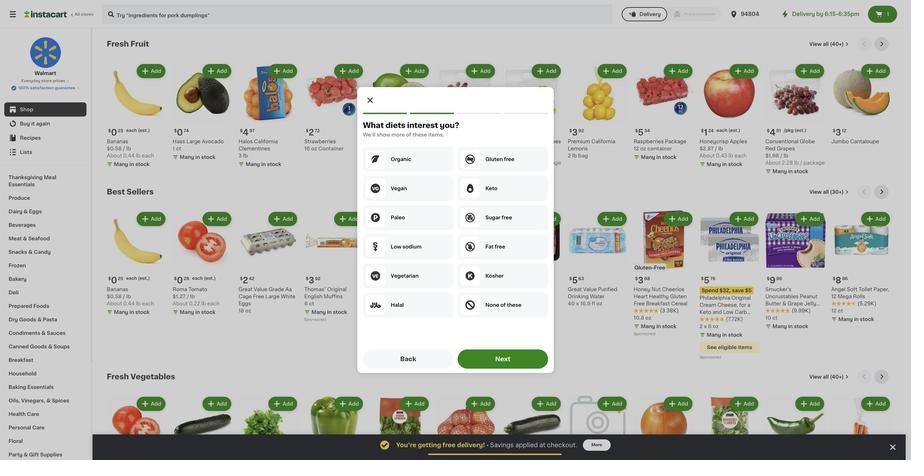 Task type: locate. For each thing, give the bounding box(es) containing it.
1 horizontal spatial $5
[[746, 289, 752, 294]]

save right '$32,'
[[733, 289, 745, 294]]

2 package from the left
[[804, 161, 826, 166]]

sponsored badge image
[[305, 318, 326, 322], [634, 333, 656, 337], [371, 349, 392, 353], [700, 356, 722, 360]]

original for cheese,
[[732, 296, 752, 301]]

of right 'more'
[[406, 133, 412, 138]]

oz down raspberries
[[641, 146, 647, 151]]

produce
[[9, 196, 30, 201]]

2 item carousel region from the top
[[107, 185, 892, 365]]

eggs
[[29, 209, 42, 214], [239, 302, 251, 307]]

deli link
[[4, 286, 87, 300]]

$ inside $ 0 74
[[174, 129, 177, 133]]

0 horizontal spatial x
[[375, 317, 378, 322]]

4 left 97
[[243, 129, 249, 137]]

sponsored badge image down 'see'
[[700, 356, 722, 360]]

view inside view all (30+) popup button
[[810, 190, 823, 195]]

many in stock
[[180, 155, 216, 160], [378, 155, 413, 160], [641, 155, 677, 160], [114, 162, 150, 167], [707, 162, 743, 167], [246, 162, 282, 167], [510, 169, 545, 174], [773, 169, 809, 174], [444, 169, 479, 174], [114, 310, 150, 315], [180, 310, 216, 315], [312, 310, 348, 315], [444, 317, 479, 322], [839, 317, 875, 322], [773, 325, 809, 330], [641, 325, 677, 330], [707, 333, 743, 338]]

package inside conventional globe red grapes $1.98 / lb about 2.28 lb / package
[[804, 161, 826, 166]]

large inside great value grade aa cage free large white eggs 18 oz
[[266, 295, 280, 300]]

1 vertical spatial low
[[724, 310, 734, 315]]

$ 0 25 each (est.) for 0
[[108, 129, 150, 137]]

purified
[[599, 288, 618, 293]]

42 down the show
[[384, 139, 390, 144]]

0 horizontal spatial eggs
[[29, 209, 42, 214]]

red down sun
[[437, 146, 447, 151]]

original up for
[[732, 296, 752, 301]]

package right 2.4 at the top of the page
[[471, 161, 493, 166]]

healthy
[[650, 295, 669, 300]]

great inside great value grade aa cage free large white eggs 18 oz
[[239, 288, 253, 293]]

goods inside canned goods & soups link
[[30, 345, 47, 350]]

2 $ 0 25 each (est.) from the top
[[108, 277, 150, 285]]

1 horizontal spatial great
[[568, 288, 582, 293]]

1 vertical spatial gluten
[[671, 295, 687, 300]]

0 vertical spatial bananas
[[107, 139, 128, 144]]

2 bananas $0.58 / lb about 0.44 lb each from the top
[[107, 288, 154, 307]]

all for 3
[[824, 42, 830, 47]]

ct inside thomas' original english muffins 6 ct
[[309, 302, 315, 307]]

prepared
[[9, 304, 32, 309]]

0 horizontal spatial original
[[327, 288, 347, 293]]

california inside halos california clementines 3 lb
[[254, 139, 278, 144]]

0 horizontal spatial red
[[437, 146, 447, 151]]

92
[[579, 129, 585, 133], [315, 277, 321, 281]]

1 horizontal spatial eggs
[[239, 302, 251, 307]]

0 horizontal spatial keto
[[486, 186, 498, 191]]

16 inside strawberries 16 oz container
[[305, 146, 310, 151]]

0 vertical spatial 92
[[579, 129, 585, 133]]

1 vertical spatial original
[[732, 296, 752, 301]]

sponsored badge image for thomas' original english muffins
[[305, 318, 326, 322]]

92 up 'premium' at the top right
[[579, 129, 585, 133]]

dairy & eggs link
[[4, 205, 87, 219]]

0 vertical spatial large
[[187, 139, 201, 144]]

goods down condiments & sauces
[[30, 345, 47, 350]]

frozen link
[[4, 259, 87, 273]]

1 save from the left
[[403, 289, 415, 294]]

great inside great value purified drinking water 40 x 16.9 fl oz
[[568, 288, 582, 293]]

grapes down harvest
[[448, 146, 466, 151]]

1 spend from the left
[[373, 289, 389, 294]]

0 vertical spatial of
[[406, 133, 412, 138]]

0 vertical spatial 16
[[305, 146, 310, 151]]

& left spices
[[46, 399, 51, 404]]

0 horizontal spatial $ 3 92
[[306, 277, 321, 285]]

care down vinegars,
[[27, 413, 39, 417]]

1 horizontal spatial value
[[584, 288, 597, 293]]

$ inside the $ 1 24
[[702, 129, 704, 133]]

3 for premium california lemons
[[573, 129, 578, 137]]

1 vertical spatial eggs
[[239, 302, 251, 307]]

5 left 76 at the bottom right of the page
[[704, 277, 710, 285]]

great for 5
[[568, 288, 582, 293]]

5 left 63
[[573, 277, 578, 285]]

eggs down cage in the bottom of the page
[[239, 302, 251, 307]]

3 up 'premium' at the top right
[[573, 129, 578, 137]]

1 $5 from the left
[[416, 289, 423, 294]]

2 great from the left
[[239, 288, 253, 293]]

of
[[406, 133, 412, 138], [501, 303, 506, 308]]

bananas $0.58 / lb about 0.44 lb each for 0
[[107, 139, 154, 159]]

0 horizontal spatial of
[[406, 133, 412, 138]]

3 package from the left
[[471, 161, 493, 166]]

2 all from the top
[[824, 190, 830, 195]]

2 $1.98 from the left
[[766, 154, 780, 159]]

free down heart in the right of the page
[[634, 302, 645, 307]]

1 4 from the left
[[770, 129, 776, 137]]

3
[[573, 129, 578, 137], [836, 129, 842, 137], [239, 154, 242, 159], [309, 277, 315, 285], [375, 277, 380, 285], [639, 277, 644, 285]]

sauces
[[47, 331, 66, 336]]

about
[[107, 154, 122, 159], [700, 154, 715, 159], [502, 161, 518, 166], [766, 161, 781, 166], [437, 161, 452, 166], [107, 302, 122, 307], [173, 302, 188, 307]]

1 vertical spatial bananas $0.58 / lb about 0.44 lb each
[[107, 288, 154, 307]]

0 horizontal spatial california
[[254, 139, 278, 144]]

essentials down thanksgiving in the top left of the page
[[9, 182, 35, 187]]

1 horizontal spatial x
[[577, 302, 580, 307]]

0 vertical spatial (40+)
[[831, 42, 845, 47]]

honeycrisp apples $2.87 / lb about 0.43 lb each
[[700, 139, 748, 159]]

5 for $ 5 34
[[639, 129, 644, 137]]

2 horizontal spatial grapes
[[778, 146, 796, 151]]

each inside honeycrisp apples $2.87 / lb about 0.43 lb each
[[735, 154, 747, 159]]

2 horizontal spatial package
[[804, 161, 826, 166]]

1 view all (40+) button from the top
[[807, 37, 852, 51]]

2 red from the left
[[437, 146, 447, 151]]

1 $0.25 each (estimated) element from the top
[[107, 126, 167, 138]]

100% satisfaction guarantee
[[18, 86, 75, 90]]

ct down hass
[[176, 146, 181, 151]]

1 $0.58 from the top
[[107, 146, 122, 151]]

8 left "86"
[[836, 277, 842, 285]]

$ 2 42
[[240, 277, 255, 285]]

1 (40+) from the top
[[831, 42, 845, 47]]

main content
[[93, 28, 907, 461]]

$5.23 per package (estimated) element
[[437, 126, 497, 138]]

0 horizontal spatial seedless
[[468, 139, 491, 144]]

2 vertical spatial item carousel region
[[107, 371, 892, 461]]

3 for jumbo cantaloupe
[[836, 129, 842, 137]]

large down "74"
[[187, 139, 201, 144]]

oz down cage in the bottom of the page
[[246, 309, 251, 314]]

fresh left fruit
[[107, 40, 129, 48]]

42 up cage in the bottom of the page
[[249, 277, 255, 281]]

muffins
[[324, 295, 343, 300]]

oz inside great value purified drinking water 40 x 16.9 fl oz
[[597, 302, 603, 307]]

1 vertical spatial goods
[[30, 345, 47, 350]]

product group
[[107, 63, 167, 170], [173, 63, 233, 162], [239, 63, 299, 170], [305, 63, 365, 152], [371, 63, 431, 162], [437, 63, 497, 177], [502, 63, 563, 177], [568, 63, 629, 160], [634, 63, 695, 162], [700, 63, 760, 170], [766, 63, 826, 177], [832, 63, 892, 145], [107, 211, 167, 318], [173, 211, 233, 318], [239, 211, 299, 315], [305, 211, 365, 324], [371, 211, 431, 355], [437, 211, 497, 325], [502, 211, 563, 318], [568, 211, 629, 308], [634, 211, 695, 338], [700, 211, 760, 362], [766, 211, 826, 332], [832, 211, 892, 325], [107, 396, 167, 461], [173, 396, 233, 461], [239, 396, 299, 461], [305, 396, 365, 461], [371, 396, 431, 461], [437, 396, 497, 461], [502, 396, 563, 461], [568, 396, 629, 461], [634, 396, 695, 461], [700, 396, 760, 461], [766, 396, 826, 461], [832, 396, 892, 461]]

of right none
[[501, 303, 506, 308]]

1 vertical spatial $0.58
[[107, 295, 122, 300]]

0 vertical spatial 18
[[452, 277, 457, 281]]

2 spend from the left
[[702, 289, 719, 294]]

by
[[817, 11, 824, 17]]

1 vertical spatial free
[[253, 295, 264, 300]]

1 view all (40+) from the top
[[810, 42, 845, 47]]

(est.)
[[138, 129, 150, 133], [729, 129, 741, 133], [795, 129, 807, 133], [466, 129, 478, 133], [138, 277, 150, 281], [204, 277, 216, 281]]

$4.51 per package (estimated) element
[[766, 126, 826, 138]]

2 4 from the left
[[243, 129, 249, 137]]

sponsored badge image down 10.8 oz
[[634, 333, 656, 337]]

0 vertical spatial $ 0 25 each (est.)
[[108, 129, 150, 137]]

it
[[31, 121, 35, 126]]

condiments & sauces link
[[4, 327, 87, 341]]

party
[[9, 453, 22, 458]]

oz right fl
[[597, 302, 603, 307]]

grapes inside conventional globe red grapes $1.98 / lb about 2.28 lb / package
[[778, 146, 796, 151]]

0 horizontal spatial 8
[[371, 317, 374, 322]]

$1.98 down bag in the top right of the page
[[502, 154, 516, 159]]

1 vertical spatial view
[[810, 190, 823, 195]]

$5
[[416, 289, 423, 294], [746, 289, 752, 294]]

spend for 3
[[373, 289, 389, 294]]

1 horizontal spatial 42
[[384, 139, 390, 144]]

0 vertical spatial breakfast
[[647, 302, 671, 307]]

lb inside premium california lemons 2 lb bag
[[573, 154, 578, 159]]

$ inside "$ 5 23 /pkg (est.)"
[[438, 129, 441, 133]]

view all (40+)
[[810, 42, 845, 47], [810, 375, 845, 380]]

0 horizontal spatial great
[[239, 288, 253, 293]]

all stores link
[[24, 4, 94, 24]]

5 left 23
[[441, 129, 446, 137]]

sponsored badge image down 6
[[305, 318, 326, 322]]

1 horizontal spatial large
[[266, 295, 280, 300]]

1 vertical spatial view all (40+)
[[810, 375, 845, 380]]

1 vertical spatial 18
[[239, 309, 244, 314]]

2 vertical spatial fresh
[[107, 374, 129, 381]]

view all (30+)
[[810, 190, 845, 195]]

health care
[[9, 413, 39, 417]]

$1.24 each (estimated) element
[[700, 126, 760, 138]]

1 red from the left
[[766, 146, 776, 151]]

0 vertical spatial view
[[810, 42, 822, 47]]

10 ct
[[766, 316, 778, 321]]

1 vertical spatial these
[[507, 303, 522, 308]]

2 x 8 oz
[[700, 325, 719, 330]]

0 horizontal spatial delivery
[[640, 12, 661, 17]]

gluten inside add your shopping preferences element
[[486, 157, 503, 162]]

free right cage in the bottom of the page
[[253, 295, 264, 300]]

care inside personal care link
[[32, 426, 45, 431]]

pasta
[[43, 318, 57, 323]]

these inside what diets interest you? we'll show more of these items.
[[413, 133, 427, 138]]

$ inside $ 0 28 each (est.)
[[174, 277, 177, 281]]

keto
[[486, 186, 498, 191], [700, 310, 712, 315]]

cereal
[[672, 302, 688, 307]]

$ 3 92 up 'premium' at the top right
[[570, 129, 585, 137]]

produce link
[[4, 192, 87, 205]]

$ 3 92 for premium california lemons
[[570, 129, 585, 137]]

breakfast down healthy
[[647, 302, 671, 307]]

0 horizontal spatial large
[[187, 139, 201, 144]]

$ inside $ 0 33
[[372, 129, 375, 133]]

large inside hass large avocado 1 ct
[[187, 139, 201, 144]]

free up the "nut"
[[655, 266, 666, 271]]

view all (40+) button for fresh vegetables
[[807, 371, 852, 385]]

california right 'premium' at the top right
[[592, 139, 616, 144]]

0 vertical spatial 25
[[118, 129, 123, 133]]

1 horizontal spatial california
[[592, 139, 616, 144]]

$0.28 each (estimated) element
[[173, 274, 233, 286]]

0 inside "element"
[[177, 277, 183, 285]]

ct right 6
[[309, 302, 315, 307]]

low down cheese,
[[724, 310, 734, 315]]

16 inside "beef chuck, ground, 80%/20% 16 oz"
[[502, 302, 508, 307]]

product group containing 1
[[700, 63, 760, 170]]

floral link
[[4, 435, 87, 449]]

1 horizontal spatial low
[[724, 310, 734, 315]]

sandwich
[[766, 309, 791, 314]]

spend up ritz
[[373, 289, 389, 294]]

1 /pkg from the left
[[785, 129, 794, 133]]

sponsored badge image for honey nut cheerios heart healthy gluten free breakfast cereal
[[634, 333, 656, 337]]

$1.98 for grapes
[[766, 154, 780, 159]]

sponsored badge image down 8 x 1.48 oz
[[371, 349, 392, 353]]

1 0.44 from the top
[[123, 154, 135, 159]]

1 horizontal spatial seedless
[[519, 139, 542, 144]]

2 california from the left
[[254, 139, 278, 144]]

value for 5
[[584, 288, 597, 293]]

0 horizontal spatial 16
[[305, 146, 310, 151]]

add button
[[137, 65, 165, 78], [203, 65, 231, 78], [269, 65, 297, 78], [335, 65, 363, 78], [401, 65, 429, 78], [467, 65, 495, 78], [533, 65, 561, 78], [599, 65, 626, 78], [665, 65, 692, 78], [731, 65, 758, 78], [797, 65, 824, 78], [863, 65, 890, 78], [137, 213, 165, 226], [203, 213, 231, 226], [269, 213, 297, 226], [335, 213, 363, 226], [467, 213, 495, 226], [533, 213, 561, 226], [599, 213, 626, 226], [665, 213, 692, 226], [731, 213, 758, 226], [797, 213, 824, 226], [863, 213, 890, 226], [137, 398, 165, 411], [203, 398, 231, 411], [269, 398, 297, 411], [335, 398, 363, 411], [401, 398, 429, 411], [467, 398, 495, 411], [533, 398, 561, 411], [599, 398, 626, 411], [665, 398, 692, 411], [731, 398, 758, 411], [797, 398, 824, 411], [863, 398, 890, 411]]

oz down lifestyle
[[713, 325, 719, 330]]

next
[[496, 357, 511, 363]]

california inside premium california lemons 2 lb bag
[[592, 139, 616, 144]]

1 vertical spatial care
[[32, 426, 45, 431]]

2 0.44 from the top
[[123, 302, 135, 307]]

see eligible items button
[[700, 342, 760, 354]]

gluten inside honey nut cheerios heart healthy gluten free breakfast cereal
[[671, 295, 687, 300]]

each (est.)
[[717, 129, 741, 133]]

bounty
[[437, 288, 455, 293]]

chuck,
[[516, 288, 533, 293]]

container
[[648, 146, 673, 151]]

$1.98 for bag
[[502, 154, 516, 159]]

1 horizontal spatial /pkg
[[785, 129, 794, 133]]

1 value from the left
[[584, 288, 597, 293]]

8 left 1.48
[[371, 317, 374, 322]]

fresh for fresh vegetables
[[107, 374, 129, 381]]

shop link
[[4, 103, 87, 117]]

treatment tracker modal dialog
[[93, 435, 907, 461]]

1 vertical spatial $0.25 each (estimated) element
[[107, 274, 167, 286]]

care inside health care link
[[27, 413, 39, 417]]

goods for canned
[[30, 345, 47, 350]]

view for 3
[[810, 42, 822, 47]]

1 horizontal spatial grapes
[[543, 139, 562, 144]]

1 inside hass large avocado 1 ct
[[173, 146, 175, 151]]

0 horizontal spatial save
[[403, 289, 415, 294]]

1 horizontal spatial 18
[[452, 277, 457, 281]]

original inside thomas' original english muffins 6 ct
[[327, 288, 347, 293]]

care for health care
[[27, 413, 39, 417]]

16 down strawberries
[[305, 146, 310, 151]]

1 horizontal spatial 4
[[770, 129, 776, 137]]

1 all from the top
[[824, 42, 830, 47]]

2 bananas from the top
[[107, 288, 128, 293]]

original down ritz
[[371, 303, 390, 308]]

oils, vinegars, & spices
[[9, 399, 69, 404]]

value inside great value purified drinking water 40 x 16.9 fl oz
[[584, 288, 597, 293]]

5 for $ 5 63
[[573, 277, 578, 285]]

1 vertical spatial 0.44
[[123, 302, 135, 307]]

great
[[568, 288, 582, 293], [239, 288, 253, 293]]

personal care
[[9, 426, 45, 431]]

0 horizontal spatial 42
[[249, 277, 255, 281]]

view all (40+) button for fresh fruit
[[807, 37, 852, 51]]

breakfast up "household"
[[9, 358, 33, 363]]

3 up thomas'
[[309, 277, 315, 285]]

sun harvest seedless red grapes $2.18 / lb about 2.4 lb / package
[[437, 139, 493, 166]]

1 horizontal spatial keto
[[700, 310, 712, 315]]

0 horizontal spatial value
[[254, 288, 268, 293]]

x inside great value purified drinking water 40 x 16.9 fl oz
[[577, 302, 580, 307]]

2 up cage in the bottom of the page
[[243, 277, 248, 285]]

1 horizontal spatial spend
[[702, 289, 719, 294]]

original inside "philadelphia original cream cheese, for a keto and low carb lifestyle"
[[732, 296, 752, 301]]

free right 'getting'
[[443, 443, 456, 449]]

grapes down '$4.81 per package (estimated)' element
[[543, 139, 562, 144]]

care for personal care
[[32, 426, 45, 431]]

6:15-
[[825, 11, 839, 17]]

& left sauces
[[41, 331, 46, 336]]

about inside sun harvest seedless red grapes $2.18 / lb about 2.4 lb / package
[[437, 161, 452, 166]]

0 vertical spatial essentials
[[9, 182, 35, 187]]

1 horizontal spatial red
[[766, 146, 776, 151]]

these down 80%/20%
[[507, 303, 522, 308]]

sugar
[[486, 216, 501, 220]]

low
[[391, 245, 402, 250], [724, 310, 734, 315]]

california up clementines
[[254, 139, 278, 144]]

18 down cage in the bottom of the page
[[239, 309, 244, 314]]

$32,
[[720, 289, 731, 294]]

oz right 10.8
[[646, 316, 652, 321]]

1 package from the left
[[540, 161, 562, 166]]

buy
[[20, 121, 30, 126]]

$ 0 28 each (est.)
[[174, 277, 216, 285]]

thanksgiving meal essentials
[[9, 175, 56, 187]]

(est.) inside "$ 5 23 /pkg (est.)"
[[466, 129, 478, 133]]

red down conventional
[[766, 146, 776, 151]]

goods inside dry goods & pasta link
[[19, 318, 36, 323]]

package down globe in the top right of the page
[[804, 161, 826, 166]]

5 left 34
[[639, 129, 644, 137]]

0 horizontal spatial low
[[391, 245, 402, 250]]

2 horizontal spatial x
[[705, 325, 708, 330]]

1 vertical spatial of
[[501, 303, 506, 308]]

free right sugar
[[502, 216, 513, 220]]

2 value from the left
[[254, 288, 268, 293]]

2 down "lemons" at the right top of the page
[[568, 154, 572, 159]]

1 horizontal spatial breakfast
[[647, 302, 671, 307]]

$5 down the vegetarian on the bottom left of the page
[[416, 289, 423, 294]]

$1.98 down conventional
[[766, 154, 780, 159]]

$5 for 3
[[416, 289, 423, 294]]

18 right 22
[[452, 277, 457, 281]]

0 vertical spatial original
[[327, 288, 347, 293]]

1 horizontal spatial $1.98
[[766, 154, 780, 159]]

raspberries package 12 oz container
[[634, 139, 687, 151]]

save up stacks
[[403, 289, 415, 294]]

value for 2
[[254, 288, 268, 293]]

package inside green seedless grapes bag $1.98 / lb about 2.43 lb / package
[[540, 161, 562, 166]]

instacart logo image
[[24, 10, 67, 19]]

2 25 from the top
[[118, 277, 123, 281]]

1 vertical spatial all
[[824, 190, 830, 195]]

fat
[[486, 245, 494, 250]]

you?
[[440, 122, 460, 129]]

many
[[180, 155, 194, 160], [378, 155, 392, 160], [641, 155, 656, 160], [114, 162, 128, 167], [707, 162, 722, 167], [246, 162, 260, 167], [510, 169, 524, 174], [773, 169, 788, 174], [444, 169, 458, 174], [114, 310, 128, 315], [180, 310, 194, 315], [312, 310, 326, 315], [444, 317, 458, 322], [839, 317, 854, 322], [773, 325, 788, 330], [641, 325, 656, 330], [707, 333, 722, 338]]

2 view from the top
[[810, 190, 823, 195]]

1 horizontal spatial gluten
[[671, 295, 687, 300]]

everyday
[[21, 79, 40, 83]]

2 $0.25 each (estimated) element from the top
[[107, 274, 167, 286]]

essentials up oils, vinegars, & spices
[[27, 385, 54, 390]]

x right 40
[[577, 302, 580, 307]]

$ 0 74
[[174, 129, 189, 137]]

large down grade
[[266, 295, 280, 300]]

ct inside hass large avocado 1 ct
[[176, 146, 181, 151]]

free right fat
[[495, 245, 506, 250]]

None search field
[[102, 4, 613, 24]]

original for muffins
[[327, 288, 347, 293]]

1 $1.98 from the left
[[502, 154, 516, 159]]

4 left 51
[[770, 129, 776, 137]]

1 vertical spatial 16
[[502, 302, 508, 307]]

meat & seafood
[[9, 237, 50, 242]]

oz down strawberries
[[311, 146, 317, 151]]

3 for honey nut cheerios heart healthy gluten free breakfast cereal
[[639, 277, 644, 285]]

& left gift at the bottom left
[[24, 453, 28, 458]]

1.48
[[379, 317, 390, 322]]

0 vertical spatial all
[[824, 42, 830, 47]]

1 vertical spatial $ 3 92
[[306, 277, 321, 285]]

canned goods & soups link
[[4, 341, 87, 354]]

1 bananas $0.58 / lb about 0.44 lb each from the top
[[107, 139, 154, 159]]

1 vertical spatial keto
[[700, 310, 712, 315]]

conventional globe red grapes $1.98 / lb about 2.28 lb / package
[[766, 139, 826, 166]]

1 vertical spatial 42
[[249, 277, 255, 281]]

item carousel region
[[107, 37, 892, 180], [107, 185, 892, 365], [107, 371, 892, 461]]

$5 up a
[[746, 289, 752, 294]]

/pkg right 23
[[455, 129, 465, 133]]

2 (40+) from the top
[[831, 375, 845, 380]]

$0.25 each (estimated) element
[[107, 126, 167, 138], [107, 274, 167, 286]]

health care link
[[4, 408, 87, 422]]

fresh left vegetables
[[107, 374, 129, 381]]

1 california from the left
[[592, 139, 616, 144]]

1 vertical spatial large
[[266, 295, 280, 300]]

free down bag in the top right of the page
[[504, 157, 515, 162]]

/pkg
[[785, 129, 794, 133], [455, 129, 465, 133]]

1 $ 0 25 each (est.) from the top
[[108, 129, 150, 137]]

0 horizontal spatial grapes
[[448, 146, 466, 151]]

1 horizontal spatial 92
[[579, 129, 585, 133]]

delivery for delivery
[[640, 12, 661, 17]]

lemons
[[568, 146, 588, 151]]

fresh down $20,
[[381, 296, 395, 301]]

great up cage in the bottom of the page
[[239, 288, 253, 293]]

cantaloupe
[[851, 139, 880, 144]]

fresh fruit
[[107, 40, 149, 48]]

value up water
[[584, 288, 597, 293]]

lime 42 1 each
[[371, 139, 390, 151]]

1 great from the left
[[568, 288, 582, 293]]

1 horizontal spatial free
[[634, 302, 645, 307]]

value inside great value grade aa cage free large white eggs 18 oz
[[254, 288, 268, 293]]

2 save from the left
[[733, 289, 745, 294]]

0 horizontal spatial 18
[[239, 309, 244, 314]]

3 up the jumbo
[[836, 129, 842, 137]]

1 bananas from the top
[[107, 139, 128, 144]]

1 vertical spatial view all (40+) button
[[807, 371, 852, 385]]

5 for $ 5 23 /pkg (est.)
[[441, 129, 446, 137]]

$ inside the $ 5 63
[[570, 277, 573, 281]]

great for 2
[[239, 288, 253, 293]]

goods down prepared foods at the left
[[19, 318, 36, 323]]

goods for dry
[[19, 318, 36, 323]]

& left the soups
[[48, 345, 52, 350]]

1 inside "element"
[[704, 129, 708, 137]]

oz inside strawberries 16 oz container
[[311, 146, 317, 151]]

2 $5 from the left
[[746, 289, 752, 294]]

$1.98 inside conventional globe red grapes $1.98 / lb about 2.28 lb / package
[[766, 154, 780, 159]]

fresh
[[107, 40, 129, 48], [381, 296, 395, 301], [107, 374, 129, 381]]

0 vertical spatial 42
[[384, 139, 390, 144]]

x left 1.48
[[375, 317, 378, 322]]

2 view all (40+) button from the top
[[807, 371, 852, 385]]

aa
[[286, 288, 292, 293]]

/pkg inside $4.51 per package (estimated) element
[[785, 129, 794, 133]]

/ inside roma tomato $1.27 / lb about 0.22 lb each
[[187, 295, 189, 300]]

raspberries
[[634, 139, 664, 144]]

cheese,
[[718, 303, 739, 308]]

2 seedless from the left
[[468, 139, 491, 144]]

apples
[[731, 139, 748, 144]]

dairy & eggs
[[9, 209, 42, 214]]

5 for $ 5 76
[[704, 277, 710, 285]]

each inside roma tomato $1.27 / lb about 0.22 lb each
[[207, 302, 220, 307]]

2 view all (40+) from the top
[[810, 375, 845, 380]]

delivery inside delivery button
[[640, 12, 661, 17]]

free inside honey nut cheerios heart healthy gluten free breakfast cereal
[[634, 302, 645, 307]]

1 seedless from the left
[[519, 139, 542, 144]]

0 vertical spatial low
[[391, 245, 402, 250]]

1 vertical spatial 8
[[371, 317, 374, 322]]

bananas for each (est.)
[[107, 288, 128, 293]]

2 vertical spatial view
[[810, 375, 822, 380]]

2 $0.58 from the top
[[107, 295, 122, 300]]

$ 3 88
[[372, 277, 387, 285]]

$ 0 25 each (est.) for each (est.)
[[108, 277, 150, 285]]

0 vertical spatial bananas $0.58 / lb about 0.44 lb each
[[107, 139, 154, 159]]

$ inside $ 2 42
[[240, 277, 243, 281]]

0 horizontal spatial 92
[[315, 277, 321, 281]]

8 down lifestyle
[[709, 325, 712, 330]]

floral
[[9, 440, 23, 445]]

42 inside $ 2 42
[[249, 277, 255, 281]]

86
[[843, 277, 849, 281]]

essentials inside thanksgiving meal essentials
[[9, 182, 35, 187]]

select-
[[456, 288, 474, 293]]

4 inside $4.51 per package (estimated) element
[[770, 129, 776, 137]]

red
[[766, 146, 776, 151], [437, 146, 447, 151]]

eggs down produce link
[[29, 209, 42, 214]]

3 left 88 on the left bottom of the page
[[375, 277, 380, 285]]

4 for $ 4 97
[[243, 129, 249, 137]]

seedless down $5.23 per package (estimated) element
[[468, 139, 491, 144]]

low left sodium
[[391, 245, 402, 250]]

philadelphia
[[700, 296, 731, 301]]

keto up sugar
[[486, 186, 498, 191]]

spend up philadelphia
[[702, 289, 719, 294]]

0 vertical spatial these
[[413, 133, 427, 138]]

walmart link
[[30, 37, 61, 77]]

0 vertical spatial free
[[655, 266, 666, 271]]

view
[[810, 42, 822, 47], [810, 190, 823, 195], [810, 375, 822, 380]]

16 down 80%/20%
[[502, 302, 508, 307]]

1 horizontal spatial 16
[[502, 302, 508, 307]]

(40+) for fresh vegetables
[[831, 375, 845, 380]]

california for halos california clementines 3 lb
[[254, 139, 278, 144]]

1 vertical spatial (40+)
[[831, 375, 845, 380]]

lime
[[371, 139, 383, 144]]

sun
[[437, 139, 446, 144]]

2 /pkg from the left
[[455, 129, 465, 133]]

25 for 0
[[118, 129, 123, 133]]

gluten down bag in the top right of the page
[[486, 157, 503, 162]]

1 horizontal spatial delivery
[[793, 11, 816, 17]]

satisfaction
[[30, 86, 54, 90]]

x down lifestyle
[[705, 325, 708, 330]]

3 item carousel region from the top
[[107, 371, 892, 461]]

2 vertical spatial all
[[824, 375, 830, 380]]

sodium
[[403, 245, 422, 250]]

delivery inside delivery by 6:15-6:35pm link
[[793, 11, 816, 17]]

25 for each (est.)
[[118, 277, 123, 281]]

2 vertical spatial x
[[705, 325, 708, 330]]

92 up thomas'
[[315, 277, 321, 281]]

keto down cream
[[700, 310, 712, 315]]

bananas for 0
[[107, 139, 128, 144]]

oz down 80%/20%
[[509, 302, 515, 307]]

$ 2 72
[[306, 129, 320, 137]]

gluten-free
[[635, 266, 666, 271]]

1 25 from the top
[[118, 129, 123, 133]]

1 inside lime 42 1 each
[[371, 146, 373, 151]]

we'll
[[363, 133, 376, 138]]

$ 3 92 up thomas'
[[306, 277, 321, 285]]

1 view from the top
[[810, 42, 822, 47]]

0 vertical spatial fresh
[[107, 40, 129, 48]]



Task type: describe. For each thing, give the bounding box(es) containing it.
you're
[[396, 443, 417, 449]]

1 inside button
[[888, 12, 890, 17]]

best
[[107, 188, 125, 196]]

bakery link
[[4, 273, 87, 286]]

3 inside halos california clementines 3 lb
[[239, 154, 242, 159]]

california for premium california lemons 2 lb bag
[[592, 139, 616, 144]]

/ inside honeycrisp apples $2.87 / lb about 0.43 lb each
[[716, 146, 718, 151]]

conventional
[[766, 139, 799, 144]]

oz inside "beef chuck, ground, 80%/20% 16 oz"
[[509, 302, 515, 307]]

$ 3 68
[[636, 277, 651, 285]]

paleo
[[391, 216, 405, 220]]

jumbo
[[832, 139, 850, 144]]

drinking
[[568, 295, 589, 300]]

spend $20, save $5
[[373, 289, 423, 294]]

$ inside $ 8 86
[[834, 277, 836, 281]]

$0.25 each (estimated) element for each (est.)
[[107, 274, 167, 286]]

2 inside premium california lemons 2 lb bag
[[568, 154, 572, 159]]

red inside conventional globe red grapes $1.98 / lb about 2.28 lb / package
[[766, 146, 776, 151]]

$ 1 24
[[702, 129, 714, 137]]

1 horizontal spatial 8
[[709, 325, 712, 330]]

x for 3
[[375, 317, 378, 322]]

grapes inside sun harvest seedless red grapes $2.18 / lb about 2.4 lb / package
[[448, 146, 466, 151]]

at
[[540, 443, 546, 449]]

save for 3
[[403, 289, 415, 294]]

delivery by 6:15-6:35pm
[[793, 11, 860, 17]]

0.44 for 0
[[123, 154, 135, 159]]

grapes inside green seedless grapes bag $1.98 / lb about 2.43 lb / package
[[543, 139, 562, 144]]

stores
[[81, 12, 94, 16]]

gluten-
[[635, 266, 655, 271]]

service type group
[[622, 7, 722, 21]]

buy it again
[[20, 121, 50, 126]]

dry goods & pasta
[[9, 318, 57, 323]]

$ inside the $ 3 88
[[372, 277, 375, 281]]

$ inside the $ 2 72
[[306, 129, 309, 133]]

40
[[568, 302, 575, 307]]

3 view from the top
[[810, 375, 822, 380]]

all for 8
[[824, 190, 830, 195]]

(5.29k)
[[858, 302, 877, 307]]

items
[[739, 346, 753, 351]]

18 inside great value grade aa cage free large white eggs 18 oz
[[239, 309, 244, 314]]

walmart logo image
[[30, 37, 61, 68]]

x for 5
[[705, 325, 708, 330]]

delivery for delivery by 6:15-6:35pm
[[793, 11, 816, 17]]

nut
[[652, 288, 661, 293]]

$ inside '$ 3 68'
[[636, 277, 639, 281]]

see eligible items
[[708, 346, 753, 351]]

eggs inside great value grade aa cage free large white eggs 18 oz
[[239, 302, 251, 307]]

halos california clementines 3 lb
[[239, 139, 278, 159]]

dry goods & pasta link
[[4, 313, 87, 327]]

2 horizontal spatial 8
[[836, 277, 842, 285]]

$4.81 per package (estimated) element
[[502, 126, 563, 138]]

item carousel region containing fresh vegetables
[[107, 371, 892, 461]]

seedless inside sun harvest seedless red grapes $2.18 / lb about 2.4 lb / package
[[468, 139, 491, 144]]

0 horizontal spatial breakfast
[[9, 358, 33, 363]]

view all (40+) for fruit
[[810, 42, 845, 47]]

grape
[[788, 302, 804, 307]]

about inside conventional globe red grapes $1.98 / lb about 2.28 lb / package
[[766, 161, 781, 166]]

$ 0 33
[[372, 129, 387, 137]]

fresh inside ritz fresh stacks original crackers
[[381, 296, 395, 301]]

crackers
[[391, 303, 414, 308]]

package inside sun harvest seedless red grapes $2.18 / lb about 2.4 lb / package
[[471, 161, 493, 166]]

2.28
[[783, 161, 794, 166]]

$0.25 each (estimated) element for 0
[[107, 126, 167, 138]]

0.44 for each (est.)
[[123, 302, 135, 307]]

package for green seedless grapes bag $1.98 / lb about 2.43 lb / package
[[540, 161, 562, 166]]

3 for spend $20, save $5
[[375, 277, 380, 285]]

$ inside $ 5 34
[[636, 129, 639, 133]]

free for gluten free
[[504, 157, 515, 162]]

household link
[[4, 368, 87, 381]]

paper,
[[874, 288, 890, 293]]

strawberries
[[305, 139, 336, 144]]

& left the pasta
[[37, 318, 42, 323]]

smucker's
[[766, 288, 792, 293]]

& right meat
[[23, 237, 27, 242]]

sponsored badge image for ritz fresh stacks original crackers
[[371, 349, 392, 353]]

cage
[[239, 295, 252, 300]]

oz inside raspberries package 12 oz container
[[641, 146, 647, 151]]

premium california lemons 2 lb bag
[[568, 139, 616, 159]]

& left the candy
[[28, 250, 33, 255]]

free for sugar free
[[502, 216, 513, 220]]

free for fat free
[[495, 245, 506, 250]]

deli
[[9, 291, 19, 296]]

12 ct
[[832, 309, 844, 314]]

all stores
[[75, 12, 94, 16]]

12 inside angel soft toilet paper, 12 mega rolls
[[832, 295, 837, 300]]

0.43
[[717, 154, 728, 159]]

save for 5
[[733, 289, 745, 294]]

add your shopping preferences element
[[358, 87, 554, 374]]

thanksgiving
[[9, 175, 43, 180]]

(est.) inside $ 0 28 each (est.)
[[204, 277, 216, 281]]

10.8
[[634, 316, 645, 321]]

2 down lifestyle
[[700, 325, 703, 330]]

(est.) inside $4.51 per package (estimated) element
[[795, 129, 807, 133]]

product group containing 9
[[766, 211, 826, 332]]

spend for 5
[[702, 289, 719, 294]]

$ inside $ 4 51
[[768, 129, 770, 133]]

12 inside the $ 3 12
[[843, 129, 847, 133]]

(40+) for fresh fruit
[[831, 42, 845, 47]]

view all (30+) button
[[807, 185, 852, 200]]

shop
[[20, 107, 33, 112]]

seedless inside green seedless grapes bag $1.98 / lb about 2.43 lb / package
[[519, 139, 542, 144]]

2 left 72
[[309, 129, 314, 137]]

$ 5 63
[[570, 277, 585, 285]]

oils,
[[9, 399, 20, 404]]

42 inside lime 42 1 each
[[384, 139, 390, 144]]

snacks
[[9, 250, 27, 255]]

92 for thomas' original english muffins
[[315, 277, 321, 281]]

$0.58 for 0
[[107, 146, 122, 151]]

oz inside great value grade aa cage free large white eggs 18 oz
[[246, 309, 251, 314]]

1 horizontal spatial these
[[507, 303, 522, 308]]

12 inside raspberries package 12 oz container
[[634, 146, 640, 151]]

product group containing 22
[[437, 211, 497, 325]]

prices
[[53, 79, 65, 83]]

of inside what diets interest you? we'll show more of these items.
[[406, 133, 412, 138]]

keto inside add your shopping preferences element
[[486, 186, 498, 191]]

low inside "philadelphia original cream cheese, for a keto and low carb lifestyle"
[[724, 310, 734, 315]]

diets
[[386, 122, 406, 129]]

$5 for 5
[[746, 289, 752, 294]]

grade
[[269, 288, 284, 293]]

each inside $ 0 28 each (est.)
[[192, 277, 203, 281]]

$ inside $ 9 96
[[768, 277, 770, 281]]

$ 4 51
[[768, 129, 782, 137]]

lb inside halos california clementines 3 lb
[[243, 154, 248, 159]]

more
[[592, 444, 603, 448]]

& inside 'link'
[[46, 399, 51, 404]]

show
[[377, 133, 391, 138]]

$ 3 92 for thomas' original english muffins
[[306, 277, 321, 285]]

74
[[184, 129, 189, 133]]

28
[[184, 277, 189, 281]]

meal
[[44, 175, 56, 180]]

original inside ritz fresh stacks original crackers
[[371, 303, 390, 308]]

frozen
[[9, 264, 26, 269]]

fresh for fresh fruit
[[107, 40, 129, 48]]

view all (40+) for vegetables
[[810, 375, 845, 380]]

red inside sun harvest seedless red grapes $2.18 / lb about 2.4 lb / package
[[437, 146, 447, 151]]

see
[[708, 346, 717, 351]]

thomas'
[[305, 288, 326, 293]]

view for 8
[[810, 190, 823, 195]]

$ 5 23 /pkg (est.)
[[438, 129, 478, 137]]

ritz fresh stacks original crackers
[[371, 296, 414, 308]]

3 all from the top
[[824, 375, 830, 380]]

$0.58 for each (est.)
[[107, 295, 122, 300]]

/pkg inside "$ 5 23 /pkg (est.)"
[[455, 129, 465, 133]]

1 item carousel region from the top
[[107, 37, 892, 180]]

about inside roma tomato $1.27 / lb about 0.22 lb each
[[173, 302, 188, 307]]

package for conventional globe red grapes $1.98 / lb about 2.28 lb / package
[[804, 161, 826, 166]]

$ inside the $ 5 76
[[702, 277, 704, 281]]

& inside smucker's uncrustables peanut butter & grape jelly sandwich
[[783, 302, 787, 307]]

$2.87
[[700, 146, 714, 151]]

free inside great value grade aa cage free large white eggs 18 oz
[[253, 295, 264, 300]]

92 for premium california lemons
[[579, 129, 585, 133]]

essentials inside baking essentials link
[[27, 385, 54, 390]]

$ inside '$ 4 97'
[[240, 129, 243, 133]]

each inside lime 42 1 each
[[374, 146, 387, 151]]

24
[[709, 129, 714, 133]]

vegetarian
[[391, 274, 419, 279]]

sugar free
[[486, 216, 513, 220]]

• savings applied at checkout.
[[487, 443, 578, 449]]

recipes link
[[4, 131, 87, 145]]

free inside treatment tracker modal dialog
[[443, 443, 456, 449]]

delivery by 6:15-6:35pm link
[[781, 10, 860, 19]]

18 inside "22 18"
[[452, 277, 457, 281]]

candy
[[34, 250, 51, 255]]

about inside green seedless grapes bag $1.98 / lb about 2.43 lb / package
[[502, 161, 518, 166]]

bananas $0.58 / lb about 0.44 lb each for each (est.)
[[107, 288, 154, 307]]

applied
[[516, 443, 538, 449]]

1 button
[[869, 6, 898, 23]]

main content containing 0
[[93, 28, 907, 461]]

great value grade aa cage free large white eggs 18 oz
[[239, 288, 296, 314]]

3 for thomas' original english muffins
[[309, 277, 315, 285]]

low inside add your shopping preferences element
[[391, 245, 402, 250]]

$ inside the $ 3 12
[[834, 129, 836, 133]]

breakfast inside honey nut cheerios heart healthy gluten free breakfast cereal
[[647, 302, 671, 307]]

oz right 1.48
[[391, 317, 397, 322]]

about inside honeycrisp apples $2.87 / lb about 0.43 lb each
[[700, 154, 715, 159]]

thomas' original english muffins 6 ct
[[305, 288, 347, 307]]

baking
[[9, 385, 26, 390]]

baking essentials
[[9, 385, 54, 390]]

2 horizontal spatial free
[[655, 266, 666, 271]]

ct down mega
[[839, 309, 844, 314]]

product group containing 8
[[832, 211, 892, 325]]

68
[[645, 277, 651, 281]]

keto inside "philadelphia original cream cheese, for a keto and low carb lifestyle"
[[700, 310, 712, 315]]

& right dairy
[[24, 209, 28, 214]]

everyday store prices link
[[21, 78, 70, 84]]

(est.) inside $1.24 each (estimated) "element"
[[729, 129, 741, 133]]

fruit
[[131, 40, 149, 48]]

4 for $ 4 51
[[770, 129, 776, 137]]

$ 3 12
[[834, 129, 847, 137]]

ct right 10
[[773, 316, 778, 321]]

0 vertical spatial eggs
[[29, 209, 42, 214]]

16.9
[[581, 302, 591, 307]]

again
[[36, 121, 50, 126]]

store
[[41, 79, 52, 83]]

fl
[[592, 302, 596, 307]]

none of these
[[486, 303, 522, 308]]



Task type: vqa. For each thing, say whether or not it's contained in the screenshot.


